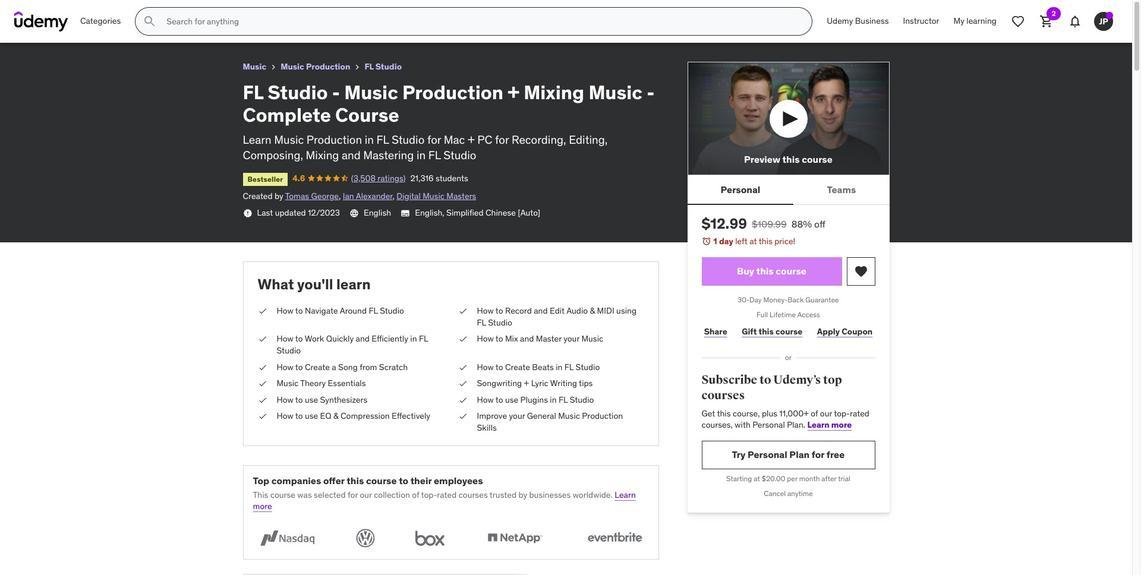 Task type: vqa. For each thing, say whether or not it's contained in the screenshot.
Get
yes



Task type: describe. For each thing, give the bounding box(es) containing it.
fl inside the how to work quickly and efficiently in fl studio
[[419, 334, 428, 345]]

work
[[305, 334, 324, 345]]

udemy's
[[774, 373, 821, 388]]

how for how to use synthesizers
[[277, 395, 294, 405]]

in right plugins
[[550, 395, 557, 405]]

coupon
[[842, 327, 873, 337]]

+ left pc
[[468, 132, 475, 147]]

get this course, plus 11,000+ of our top-rated courses, with personal plan.
[[702, 408, 870, 431]]

0 horizontal spatial top-
[[421, 490, 437, 501]]

music production
[[281, 61, 351, 72]]

instructor link
[[897, 7, 947, 36]]

top- inside get this course, plus 11,000+ of our top-rated courses, with personal plan.
[[835, 408, 850, 419]]

my learning link
[[947, 7, 1004, 36]]

this for gift
[[759, 327, 774, 337]]

1 vertical spatial rated
[[437, 490, 457, 501]]

you have alerts image
[[1107, 12, 1114, 19]]

1 horizontal spatial wishlist image
[[1012, 14, 1026, 29]]

[auto]
[[518, 207, 541, 218]]

our inside get this course, plus 11,000+ of our top-rated courses, with personal plan.
[[821, 408, 833, 419]]

fl inside fl studio link
[[365, 61, 374, 72]]

1
[[714, 236, 718, 247]]

studio inside the how to work quickly and efficiently in fl studio
[[277, 345, 301, 356]]

xsmall image for how to create a song from scratch
[[258, 362, 267, 374]]

beats
[[532, 362, 554, 373]]

share button
[[702, 320, 730, 344]]

song
[[338, 362, 358, 373]]

closed captions image
[[401, 208, 410, 218]]

top
[[253, 475, 269, 487]]

how to mix and master your music
[[477, 334, 604, 345]]

plan
[[790, 449, 810, 461]]

to for how to work quickly and efficiently in fl studio
[[295, 334, 303, 345]]

submit search image
[[143, 14, 157, 29]]

what
[[258, 276, 294, 294]]

complete for fl studio - music production + mixing music - complete course learn music production in fl studio for mac + pc for recording, editing, composing, mixing and mastering in fl studio
[[243, 103, 331, 127]]

how for how to use plugins in fl studio
[[477, 395, 494, 405]]

0 horizontal spatial (3,508
[[86, 20, 110, 31]]

jp
[[1100, 16, 1109, 27]]

try personal plan for free
[[732, 449, 845, 461]]

mac
[[444, 132, 465, 147]]

xsmall image for how to work quickly and efficiently in fl studio
[[258, 334, 267, 345]]

record
[[505, 306, 532, 316]]

at inside starting at $20.00 per month after trial cancel anytime
[[754, 474, 761, 483]]

learn more for top companies offer this course to their employees
[[253, 490, 636, 512]]

88%
[[792, 218, 813, 230]]

learn
[[337, 276, 371, 294]]

subscribe
[[702, 373, 758, 388]]

1 vertical spatial students
[[436, 173, 469, 184]]

more for subscribe to udemy's top courses
[[832, 420, 852, 431]]

fl studio - music production + mixing music -complete course
[[10, 5, 294, 17]]

production up george
[[307, 132, 362, 147]]

use for synthesizers
[[305, 395, 318, 405]]

how to use plugins in fl studio
[[477, 395, 594, 405]]

learn more for subscribe to udemy's top courses
[[808, 420, 852, 431]]

to for how to use synthesizers
[[295, 395, 303, 405]]

box image
[[410, 527, 450, 550]]

xsmall image for how to record and edit audio & midi using fl studio
[[458, 306, 468, 317]]

efficiently
[[372, 334, 409, 345]]

how to navigate around fl studio
[[277, 306, 404, 316]]

plan.
[[787, 420, 806, 431]]

what you'll learn
[[258, 276, 371, 294]]

udemy business link
[[820, 7, 897, 36]]

alarm image
[[702, 237, 712, 246]]

production left fl studio
[[306, 61, 351, 72]]

and inside 'fl studio - music production + mixing music - complete course learn music production in fl studio for mac + pc for recording, editing, composing, mixing and mastering in fl studio'
[[342, 148, 361, 162]]

selected
[[314, 490, 346, 501]]

use for eq
[[305, 411, 318, 422]]

nasdaq image
[[253, 527, 321, 550]]

how to work quickly and efficiently in fl studio
[[277, 334, 428, 356]]

music inside improve your general music production skills
[[559, 411, 580, 422]]

after
[[822, 474, 837, 483]]

apply coupon button
[[815, 320, 876, 344]]

1 vertical spatial our
[[360, 490, 372, 501]]

gift this course
[[742, 327, 803, 337]]

0 vertical spatial at
[[750, 236, 757, 247]]

general
[[527, 411, 557, 422]]

xsmall image for how to navigate around fl studio
[[258, 306, 267, 317]]

+ right categories
[[142, 5, 148, 17]]

how for how to create beats in fl studio
[[477, 362, 494, 373]]

master
[[536, 334, 562, 345]]

tomas george link
[[285, 191, 339, 202]]

more for top companies offer this course to their employees
[[253, 501, 272, 512]]

worldwide.
[[573, 490, 613, 501]]

trusted
[[490, 490, 517, 501]]

share
[[705, 327, 728, 337]]

learn more link for subscribe to udemy's top courses
[[808, 420, 852, 431]]

this for buy
[[757, 265, 774, 277]]

xsmall image for how to use eq & compression effectively
[[258, 411, 267, 423]]

mixing for fl studio - music production + mixing music - complete course learn music production in fl studio for mac + pc for recording, editing, composing, mixing and mastering in fl studio
[[524, 80, 585, 105]]

course for gift this course
[[776, 327, 803, 337]]

how to record and edit audio & midi using fl studio
[[477, 306, 637, 328]]

0 horizontal spatial of
[[412, 490, 420, 501]]

preview
[[745, 153, 781, 165]]

mastering
[[363, 148, 414, 162]]

to for how to mix and master your music
[[496, 334, 503, 345]]

create for a
[[305, 362, 330, 373]]

music theory essentials
[[277, 378, 366, 389]]

day
[[720, 236, 734, 247]]

xsmall image for last updated 12/2023
[[243, 209, 252, 218]]

for left mac
[[428, 132, 441, 147]]

last
[[257, 207, 273, 218]]

$12.99
[[702, 215, 748, 233]]

tips
[[579, 378, 593, 389]]

how to use synthesizers
[[277, 395, 368, 405]]

top
[[824, 373, 843, 388]]

free
[[827, 449, 845, 461]]

audio
[[567, 306, 588, 316]]

complete for fl studio - music production + mixing music -complete course
[[216, 5, 260, 17]]

xsmall image for how to use plugins in fl studio
[[458, 395, 468, 406]]

you'll
[[297, 276, 333, 294]]

writing
[[551, 378, 577, 389]]

how for how to navigate around fl studio
[[277, 306, 294, 316]]

created
[[243, 191, 273, 202]]

for right pc
[[495, 132, 509, 147]]

money-
[[764, 295, 788, 304]]

1 vertical spatial ratings)
[[378, 173, 406, 184]]

& inside 'how to record and edit audio & midi using fl studio'
[[590, 306, 595, 316]]

fl studio link
[[365, 59, 402, 74]]

your inside improve your general music production skills
[[509, 411, 525, 422]]

how for how to create a song from scratch
[[277, 362, 294, 373]]

of inside get this course, plus 11,000+ of our top-rated courses, with personal plan.
[[811, 408, 819, 419]]

jp link
[[1090, 7, 1119, 36]]

compression
[[341, 411, 390, 422]]

production for fl studio - music production + mixing music -complete course
[[89, 5, 140, 17]]

in right 'mastering'
[[417, 148, 426, 162]]

1 , from the left
[[339, 191, 341, 202]]

course,
[[733, 408, 760, 419]]

this for get
[[717, 408, 731, 419]]

fl inside 'how to record and edit audio & midi using fl studio'
[[477, 317, 486, 328]]

get
[[702, 408, 716, 419]]

plus
[[762, 408, 778, 419]]

shopping cart with 2 items image
[[1040, 14, 1054, 29]]

1 vertical spatial 21,316
[[411, 173, 434, 184]]

music production link
[[281, 59, 351, 74]]

chinese
[[486, 207, 516, 218]]

synthesizers
[[320, 395, 368, 405]]

businesses
[[530, 490, 571, 501]]

improve
[[477, 411, 507, 422]]

xsmall image for how to create beats in fl studio
[[458, 362, 468, 374]]

in up 'mastering'
[[365, 132, 374, 147]]

lyric
[[531, 378, 549, 389]]

0 vertical spatial your
[[564, 334, 580, 345]]

how for how to use eq & compression effectively
[[277, 411, 294, 422]]

2
[[1052, 9, 1057, 18]]

learning
[[967, 16, 997, 26]]

per
[[788, 474, 798, 483]]

this right offer
[[347, 475, 364, 487]]

0 horizontal spatial (3,508 ratings)
[[86, 20, 140, 31]]

netapp image
[[481, 527, 550, 550]]

apply coupon
[[818, 327, 873, 337]]

0 horizontal spatial 21,316 students
[[145, 20, 203, 31]]

lifetime
[[770, 310, 796, 319]]

subscribe to udemy's top courses
[[702, 373, 843, 403]]

try personal plan for free link
[[702, 441, 876, 470]]

course for buy this course
[[776, 265, 807, 277]]

use for plugins
[[505, 395, 519, 405]]

course for fl studio - music production + mixing music - complete course learn music production in fl studio for mac + pc for recording, editing, composing, mixing and mastering in fl studio
[[335, 103, 400, 127]]

categories
[[80, 16, 121, 26]]

to for how to create a song from scratch
[[295, 362, 303, 373]]



Task type: locate. For each thing, give the bounding box(es) containing it.
2 create from the left
[[505, 362, 530, 373]]

0 horizontal spatial students
[[170, 20, 203, 31]]

0 horizontal spatial rated
[[437, 490, 457, 501]]

teams button
[[794, 176, 890, 204]]

how to create a song from scratch
[[277, 362, 408, 373]]

create
[[305, 362, 330, 373], [505, 362, 530, 373]]

improve your general music production skills
[[477, 411, 623, 433]]

to inside the how to work quickly and efficiently in fl studio
[[295, 334, 303, 345]]

songwriting
[[477, 378, 522, 389]]

1 vertical spatial top-
[[421, 490, 437, 501]]

4.6 left categories dropdown button
[[59, 20, 72, 31]]

create for beats
[[505, 362, 530, 373]]

courses inside subscribe to udemy's top courses
[[702, 388, 745, 403]]

1 vertical spatial wishlist image
[[854, 265, 869, 279]]

1 horizontal spatial (3,508 ratings)
[[351, 173, 406, 184]]

how for how to record and edit audio & midi using fl studio
[[477, 306, 494, 316]]

, left digital
[[393, 191, 395, 202]]

2 vertical spatial learn
[[615, 490, 636, 501]]

at right left
[[750, 236, 757, 247]]

&
[[590, 306, 595, 316], [334, 411, 339, 422]]

1 vertical spatial course
[[335, 103, 400, 127]]

top- down 'top'
[[835, 408, 850, 419]]

course inside button
[[802, 153, 833, 165]]

your down plugins
[[509, 411, 525, 422]]

this
[[253, 490, 268, 501]]

in right efficiently
[[411, 334, 417, 345]]

to for how to record and edit audio & midi using fl studio
[[496, 306, 503, 316]]

this inside get this course, plus 11,000+ of our top-rated courses, with personal plan.
[[717, 408, 731, 419]]

xsmall image for music theory essentials
[[258, 378, 267, 390]]

0 vertical spatial students
[[170, 20, 203, 31]]

english
[[364, 207, 391, 218]]

learn for top companies offer this course to their employees
[[615, 490, 636, 501]]

digital music masters link
[[397, 191, 477, 202]]

back
[[788, 295, 804, 304]]

more down this
[[253, 501, 272, 512]]

0 vertical spatial more
[[832, 420, 852, 431]]

0 horizontal spatial more
[[253, 501, 272, 512]]

of right 11,000+
[[811, 408, 819, 419]]

1 horizontal spatial more
[[832, 420, 852, 431]]

masters
[[447, 191, 477, 202]]

0 horizontal spatial wishlist image
[[854, 265, 869, 279]]

more up free
[[832, 420, 852, 431]]

a
[[332, 362, 336, 373]]

to left record
[[496, 306, 503, 316]]

course up collection
[[366, 475, 397, 487]]

0 vertical spatial ratings)
[[112, 20, 140, 31]]

this right preview
[[783, 153, 800, 165]]

digital
[[397, 191, 421, 202]]

how to create beats in fl studio
[[477, 362, 600, 373]]

of
[[811, 408, 819, 419], [412, 490, 420, 501]]

personal inside get this course, plus 11,000+ of our top-rated courses, with personal plan.
[[753, 420, 785, 431]]

course
[[802, 153, 833, 165], [776, 265, 807, 277], [776, 327, 803, 337], [366, 475, 397, 487], [270, 490, 296, 501]]

2 , from the left
[[393, 191, 395, 202]]

4.6 up tomas
[[293, 173, 305, 184]]

skills
[[477, 423, 497, 433]]

guarantee
[[806, 295, 840, 304]]

1 horizontal spatial of
[[811, 408, 819, 419]]

course for fl studio - music production + mixing music -complete course
[[262, 5, 294, 17]]

music link
[[243, 59, 267, 74]]

courses down subscribe
[[702, 388, 745, 403]]

0 vertical spatial of
[[811, 408, 819, 419]]

our down top companies offer this course to their employees
[[360, 490, 372, 501]]

0 vertical spatial by
[[275, 191, 283, 202]]

how inside 'how to record and edit audio & midi using fl studio'
[[477, 306, 494, 316]]

to left eq on the bottom left of page
[[295, 411, 303, 422]]

30-day money-back guarantee full lifetime access
[[738, 295, 840, 319]]

how up the "music theory essentials"
[[277, 362, 294, 373]]

1 horizontal spatial our
[[821, 408, 833, 419]]

to left "mix"
[[496, 334, 503, 345]]

tab list
[[688, 176, 890, 205]]

and left 'mastering'
[[342, 148, 361, 162]]

0 vertical spatial 4.6
[[59, 20, 72, 31]]

students right submit search icon
[[170, 20, 203, 31]]

categories button
[[73, 7, 128, 36]]

0 horizontal spatial create
[[305, 362, 330, 373]]

ian
[[343, 191, 354, 202]]

& left midi
[[590, 306, 595, 316]]

learn more link up free
[[808, 420, 852, 431]]

1 vertical spatial learn
[[808, 420, 830, 431]]

0 vertical spatial (3,508
[[86, 20, 110, 31]]

learn more link
[[808, 420, 852, 431], [253, 490, 636, 512]]

to left work
[[295, 334, 303, 345]]

course
[[262, 5, 294, 17], [335, 103, 400, 127]]

mixing for fl studio - music production + mixing music -complete course
[[150, 5, 180, 17]]

1 vertical spatial &
[[334, 411, 339, 422]]

access
[[798, 310, 821, 319]]

top companies offer this course to their employees
[[253, 475, 483, 487]]

studio inside 'how to record and edit audio & midi using fl studio'
[[488, 317, 513, 328]]

1 vertical spatial your
[[509, 411, 525, 422]]

1 horizontal spatial &
[[590, 306, 595, 316]]

how for how to work quickly and efficiently in fl studio
[[277, 334, 294, 345]]

0 vertical spatial personal
[[721, 184, 761, 195]]

xsmall image for how to use synthesizers
[[258, 395, 267, 406]]

0 vertical spatial courses
[[702, 388, 745, 403]]

this inside button
[[783, 153, 800, 165]]

our
[[821, 408, 833, 419], [360, 490, 372, 501]]

course inside "button"
[[776, 265, 807, 277]]

your
[[564, 334, 580, 345], [509, 411, 525, 422]]

2 horizontal spatial learn
[[808, 420, 830, 431]]

edit
[[550, 306, 565, 316]]

my learning
[[954, 16, 997, 26]]

try
[[732, 449, 746, 461]]

0 horizontal spatial learn more link
[[253, 490, 636, 512]]

xsmall image
[[353, 62, 362, 72], [243, 209, 252, 218], [258, 306, 267, 317], [458, 306, 468, 317], [258, 362, 267, 374], [258, 378, 267, 390], [458, 378, 468, 390], [258, 395, 267, 406]]

0 horizontal spatial 21,316
[[145, 20, 168, 31]]

and inside 'how to record and edit audio & midi using fl studio'
[[534, 306, 548, 316]]

1 horizontal spatial create
[[505, 362, 530, 373]]

and
[[342, 148, 361, 162], [534, 306, 548, 316], [356, 334, 370, 345], [520, 334, 534, 345]]

1 horizontal spatial learn
[[615, 490, 636, 501]]

learn for subscribe to udemy's top courses
[[808, 420, 830, 431]]

how to use eq & compression effectively
[[277, 411, 431, 422]]

+ up recording,
[[508, 80, 520, 105]]

21,316
[[145, 20, 168, 31], [411, 173, 434, 184]]

fl studio
[[365, 61, 402, 72]]

students
[[170, 20, 203, 31], [436, 173, 469, 184]]

learn inside 'fl studio - music production + mixing music - complete course learn music production in fl studio for mac + pc for recording, editing, composing, mixing and mastering in fl studio'
[[243, 132, 272, 147]]

11,000+
[[780, 408, 809, 419]]

1 vertical spatial 4.6
[[293, 173, 305, 184]]

learn more up free
[[808, 420, 852, 431]]

udemy image
[[14, 11, 68, 32]]

and right "mix"
[[520, 334, 534, 345]]

more
[[832, 420, 852, 431], [253, 501, 272, 512]]

english, simplified
[[415, 207, 484, 218]]

navigate
[[305, 306, 338, 316]]

use
[[305, 395, 318, 405], [505, 395, 519, 405], [305, 411, 318, 422]]

how inside the how to work quickly and efficiently in fl studio
[[277, 334, 294, 345]]

starting at $20.00 per month after trial cancel anytime
[[727, 474, 851, 498]]

production up mac
[[403, 80, 504, 105]]

to up songwriting
[[496, 362, 503, 373]]

course down companies at left bottom
[[270, 490, 296, 501]]

0 vertical spatial 21,316 students
[[145, 20, 203, 31]]

students up masters
[[436, 173, 469, 184]]

personal down 'plus'
[[753, 420, 785, 431]]

this right gift
[[759, 327, 774, 337]]

0 horizontal spatial by
[[275, 191, 283, 202]]

21,316 students
[[145, 20, 203, 31], [411, 173, 469, 184]]

business
[[856, 16, 889, 26]]

volkswagen image
[[353, 527, 379, 550]]

learn more link for top companies offer this course to their employees
[[253, 490, 636, 512]]

1 vertical spatial 21,316 students
[[411, 173, 469, 184]]

production
[[89, 5, 140, 17], [306, 61, 351, 72], [403, 80, 504, 105], [307, 132, 362, 147], [582, 411, 623, 422]]

0 vertical spatial complete
[[216, 5, 260, 17]]

2 vertical spatial mixing
[[306, 148, 339, 162]]

production for improve your general music production skills
[[582, 411, 623, 422]]

1 horizontal spatial course
[[335, 103, 400, 127]]

preview this course button
[[688, 62, 890, 176]]

full
[[757, 310, 768, 319]]

learn right plan.
[[808, 420, 830, 431]]

0 vertical spatial top-
[[835, 408, 850, 419]]

course language image
[[350, 209, 359, 218]]

for down top companies offer this course to their employees
[[348, 490, 358, 501]]

1 vertical spatial learn more link
[[253, 490, 636, 512]]

this
[[783, 153, 800, 165], [759, 236, 773, 247], [757, 265, 774, 277], [759, 327, 774, 337], [717, 408, 731, 419], [347, 475, 364, 487]]

1 vertical spatial courses
[[459, 490, 488, 501]]

1 horizontal spatial ,
[[393, 191, 395, 202]]

to for how to navigate around fl studio
[[295, 306, 303, 316]]

1 vertical spatial bestseller
[[248, 175, 283, 184]]

production inside improve your general music production skills
[[582, 411, 623, 422]]

production down tips
[[582, 411, 623, 422]]

(3,508 ratings) up alexander
[[351, 173, 406, 184]]

1 horizontal spatial bestseller
[[248, 175, 283, 184]]

this up courses,
[[717, 408, 731, 419]]

1 horizontal spatial rated
[[850, 408, 870, 419]]

1 horizontal spatial 21,316
[[411, 173, 434, 184]]

your right "master"
[[564, 334, 580, 345]]

how down the "music theory essentials"
[[277, 395, 294, 405]]

by right trusted
[[519, 490, 528, 501]]

in right beats
[[556, 362, 563, 373]]

production for fl studio - music production + mixing music - complete course learn music production in fl studio for mac + pc for recording, editing, composing, mixing and mastering in fl studio
[[403, 80, 504, 105]]

,
[[339, 191, 341, 202], [393, 191, 395, 202]]

+ left lyric
[[524, 378, 529, 389]]

Search for anything text field
[[164, 11, 798, 32]]

0 vertical spatial (3,508 ratings)
[[86, 20, 140, 31]]

complete inside 'fl studio - music production + mixing music - complete course learn music production in fl studio for mac + pc for recording, editing, composing, mixing and mastering in fl studio'
[[243, 103, 331, 127]]

at left $20.00
[[754, 474, 761, 483]]

for left free
[[812, 449, 825, 461]]

2 vertical spatial personal
[[748, 449, 788, 461]]

1 horizontal spatial by
[[519, 490, 528, 501]]

to inside subscribe to udemy's top courses
[[760, 373, 772, 388]]

for inside the try personal plan for free link
[[812, 449, 825, 461]]

scratch
[[379, 362, 408, 373]]

this right buy
[[757, 265, 774, 277]]

1 horizontal spatial (3,508
[[351, 173, 376, 184]]

1 horizontal spatial 4.6
[[293, 173, 305, 184]]

production left submit search icon
[[89, 5, 140, 17]]

course up teams
[[802, 153, 833, 165]]

ratings) left submit search icon
[[112, 20, 140, 31]]

updated
[[275, 207, 306, 218]]

0 horizontal spatial bestseller
[[14, 22, 50, 31]]

tomas
[[285, 191, 309, 202]]

1 vertical spatial personal
[[753, 420, 785, 431]]

how left "mix"
[[477, 334, 494, 345]]

how left record
[[477, 306, 494, 316]]

how down how to use synthesizers
[[277, 411, 294, 422]]

to for how to use plugins in fl studio
[[496, 395, 503, 405]]

1 vertical spatial at
[[754, 474, 761, 483]]

to for how to create beats in fl studio
[[496, 362, 503, 373]]

1 day left at this price!
[[714, 236, 796, 247]]

0 horizontal spatial learn
[[243, 132, 272, 147]]

learn more down employees
[[253, 490, 636, 512]]

personal up $20.00
[[748, 449, 788, 461]]

this down $109.99
[[759, 236, 773, 247]]

4.6
[[59, 20, 72, 31], [293, 173, 305, 184]]

wishlist image
[[1012, 14, 1026, 29], [854, 265, 869, 279]]

0 horizontal spatial courses
[[459, 490, 488, 501]]

course inside 'fl studio - music production + mixing music - complete course learn music production in fl studio for mac + pc for recording, editing, composing, mixing and mastering in fl studio'
[[335, 103, 400, 127]]

my
[[954, 16, 965, 26]]

0 vertical spatial course
[[262, 5, 294, 17]]

pc
[[478, 132, 493, 147]]

xsmall image for songwriting + lyric writing tips
[[458, 378, 468, 390]]

(3,508 left submit search icon
[[86, 20, 110, 31]]

courses down employees
[[459, 490, 488, 501]]

top-
[[835, 408, 850, 419], [421, 490, 437, 501]]

0 horizontal spatial your
[[509, 411, 525, 422]]

and right quickly
[[356, 334, 370, 345]]

1 horizontal spatial mixing
[[306, 148, 339, 162]]

1 vertical spatial more
[[253, 501, 272, 512]]

(3,508 ratings)
[[86, 20, 140, 31], [351, 173, 406, 184]]

0 vertical spatial mixing
[[150, 5, 180, 17]]

companies
[[272, 475, 321, 487]]

by
[[275, 191, 283, 202], [519, 490, 528, 501]]

learn more link down employees
[[253, 490, 636, 512]]

0 vertical spatial 21,316
[[145, 20, 168, 31]]

of down the their
[[412, 490, 420, 501]]

1 vertical spatial of
[[412, 490, 420, 501]]

our right 11,000+
[[821, 408, 833, 419]]

use down songwriting
[[505, 395, 519, 405]]

theory
[[300, 378, 326, 389]]

george
[[311, 191, 339, 202]]

1 vertical spatial (3,508
[[351, 173, 376, 184]]

complete up the composing,
[[243, 103, 331, 127]]

rated inside get this course, plus 11,000+ of our top-rated courses, with personal plan.
[[850, 408, 870, 419]]

0 horizontal spatial our
[[360, 490, 372, 501]]

notifications image
[[1069, 14, 1083, 29]]

gift this course link
[[740, 320, 806, 344]]

personal inside button
[[721, 184, 761, 195]]

to for subscribe to udemy's top courses
[[760, 373, 772, 388]]

xsmall image for how to mix and master your music
[[458, 334, 468, 345]]

0 vertical spatial learn more link
[[808, 420, 852, 431]]

0 horizontal spatial 4.6
[[59, 20, 72, 31]]

2 horizontal spatial mixing
[[524, 80, 585, 105]]

by left tomas
[[275, 191, 283, 202]]

course for preview this course
[[802, 153, 833, 165]]

in inside the how to work quickly and efficiently in fl studio
[[411, 334, 417, 345]]

+
[[142, 5, 148, 17], [508, 80, 520, 105], [468, 132, 475, 147], [524, 378, 529, 389]]

to left the their
[[399, 475, 409, 487]]

complete
[[216, 5, 260, 17], [243, 103, 331, 127]]

personal down preview
[[721, 184, 761, 195]]

fl
[[10, 5, 20, 17], [365, 61, 374, 72], [243, 80, 264, 105], [377, 132, 389, 147], [429, 148, 441, 162], [369, 306, 378, 316], [477, 317, 486, 328], [419, 334, 428, 345], [565, 362, 574, 373], [559, 395, 568, 405]]

top- down the their
[[421, 490, 437, 501]]

use left eq on the bottom left of page
[[305, 411, 318, 422]]

how down what at the left of the page
[[277, 306, 294, 316]]

how for how to mix and master your music
[[477, 334, 494, 345]]

was
[[298, 490, 312, 501]]

0 horizontal spatial learn more
[[253, 490, 636, 512]]

complete up music link
[[216, 5, 260, 17]]

xsmall image for improve your general music production skills
[[458, 411, 468, 423]]

courses,
[[702, 420, 733, 431]]

or
[[786, 354, 792, 362]]

0 horizontal spatial ratings)
[[112, 20, 140, 31]]

this inside "button"
[[757, 265, 774, 277]]

and inside the how to work quickly and efficiently in fl studio
[[356, 334, 370, 345]]

to left navigate
[[295, 306, 303, 316]]

from
[[360, 362, 377, 373]]

this for preview
[[783, 153, 800, 165]]

to left "udemy's" on the right of page
[[760, 373, 772, 388]]

to down theory
[[295, 395, 303, 405]]

1 horizontal spatial learn more link
[[808, 420, 852, 431]]

1 vertical spatial (3,508 ratings)
[[351, 173, 406, 184]]

1 create from the left
[[305, 362, 330, 373]]

0 horizontal spatial mixing
[[150, 5, 180, 17]]

1 vertical spatial complete
[[243, 103, 331, 127]]

0 vertical spatial learn
[[243, 132, 272, 147]]

0 horizontal spatial &
[[334, 411, 339, 422]]

create up songwriting + lyric writing tips
[[505, 362, 530, 373]]

1 horizontal spatial courses
[[702, 388, 745, 403]]

1 horizontal spatial top-
[[835, 408, 850, 419]]

, left ian
[[339, 191, 341, 202]]

created by tomas george , ian alexander , digital music masters
[[243, 191, 477, 202]]

month
[[800, 474, 820, 483]]

tab list containing personal
[[688, 176, 890, 205]]

ratings) down 'mastering'
[[378, 173, 406, 184]]

(3,508 up "created by tomas george , ian alexander , digital music masters"
[[351, 173, 376, 184]]

xsmall image
[[269, 62, 278, 72], [258, 334, 267, 345], [458, 334, 468, 345], [458, 362, 468, 374], [458, 395, 468, 406], [258, 411, 267, 423], [458, 411, 468, 423]]

learn right worldwide.
[[615, 490, 636, 501]]

to down songwriting
[[496, 395, 503, 405]]

eventbrite image
[[581, 527, 649, 550]]

how up songwriting
[[477, 362, 494, 373]]

off
[[815, 218, 826, 230]]

0 vertical spatial bestseller
[[14, 22, 50, 31]]

to inside 'how to record and edit audio & midi using fl studio'
[[496, 306, 503, 316]]

0 vertical spatial &
[[590, 306, 595, 316]]

0 vertical spatial wishlist image
[[1012, 14, 1026, 29]]

learn up the composing,
[[243, 132, 272, 147]]

& right eq on the bottom left of page
[[334, 411, 339, 422]]

mix
[[505, 334, 518, 345]]

create left the a
[[305, 362, 330, 373]]

1 vertical spatial mixing
[[524, 80, 585, 105]]

to up theory
[[295, 362, 303, 373]]

employees
[[434, 475, 483, 487]]

collection
[[374, 490, 410, 501]]

21,316 down fl studio - music production + mixing music -complete course
[[145, 20, 168, 31]]

offer
[[323, 475, 345, 487]]

0 vertical spatial learn more
[[808, 420, 852, 431]]

using
[[617, 306, 637, 316]]

their
[[411, 475, 432, 487]]

preview this course
[[745, 153, 833, 165]]

0 horizontal spatial course
[[262, 5, 294, 17]]

course up back
[[776, 265, 807, 277]]

21,316 students up digital music masters "link"
[[411, 173, 469, 184]]

1 horizontal spatial learn more
[[808, 420, 852, 431]]

1 horizontal spatial 21,316 students
[[411, 173, 469, 184]]

this course was selected for our collection of top-rated courses trusted by businesses worldwide.
[[253, 490, 613, 501]]

21,316 up digital
[[411, 173, 434, 184]]

course down lifetime
[[776, 327, 803, 337]]

studio
[[22, 5, 52, 17], [376, 61, 402, 72], [268, 80, 328, 105], [392, 132, 425, 147], [444, 148, 477, 162], [380, 306, 404, 316], [488, 317, 513, 328], [277, 345, 301, 356], [576, 362, 600, 373], [570, 395, 594, 405]]

how up improve
[[477, 395, 494, 405]]

1 horizontal spatial ratings)
[[378, 173, 406, 184]]

and left edit
[[534, 306, 548, 316]]

21,316 students down fl studio - music production + mixing music -complete course
[[145, 20, 203, 31]]

for
[[428, 132, 441, 147], [495, 132, 509, 147], [812, 449, 825, 461], [348, 490, 358, 501]]

use down theory
[[305, 395, 318, 405]]

1 vertical spatial by
[[519, 490, 528, 501]]

to for how to use eq & compression effectively
[[295, 411, 303, 422]]

1 horizontal spatial your
[[564, 334, 580, 345]]

0 vertical spatial our
[[821, 408, 833, 419]]



